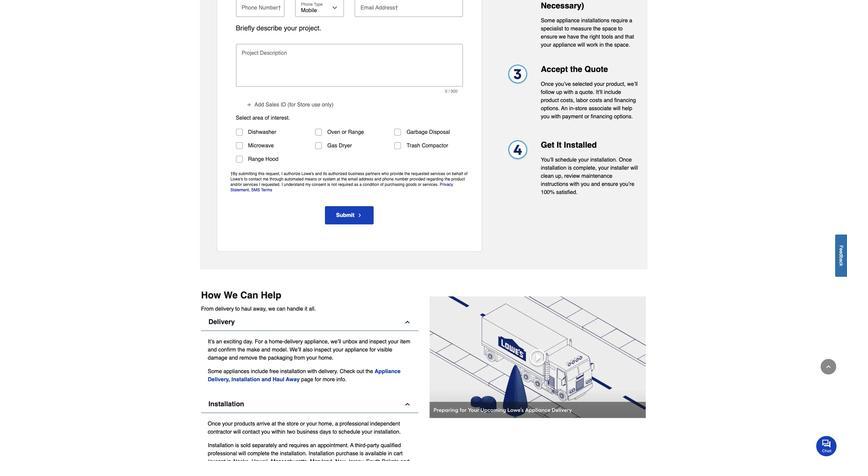 Task type: vqa. For each thing, say whether or not it's contained in the screenshot.
Oven
yes



Task type: locate. For each thing, give the bounding box(es) containing it.
0 vertical spatial of
[[265, 115, 269, 121]]

installation down contractor
[[208, 443, 234, 449]]

will inside some appliance installations require a specialist to measure the space to ensure we have the right tools and that your appliance will work in the space.
[[578, 42, 585, 48]]

sales
[[266, 102, 279, 108]]

delivery button
[[201, 314, 418, 331]]

0 vertical spatial an icon of a number three. image
[[505, 64, 530, 87]]

follow
[[541, 89, 555, 95]]

range up dryer
[[348, 129, 364, 135]]

0 horizontal spatial we'll
[[331, 339, 341, 345]]

provide
[[390, 171, 403, 176]]

will right installer
[[631, 165, 638, 171]]

0 horizontal spatial chevron up image
[[404, 319, 411, 326]]

chat invite button image
[[817, 436, 837, 457]]

for inside it's an exciting day. for a home-delivery appliance, we'll unbox and inspect your item and confirm the make and model. we'll also inspect your appliance for visible damage and remove the packaging from your home.
[[370, 347, 376, 353]]

the up required
[[341, 177, 347, 182]]

f e e d b a c k
[[839, 245, 844, 266]]

1 vertical spatial some
[[208, 369, 222, 375]]

2 an icon of a number three. image from the top
[[505, 140, 530, 162]]

and
[[615, 34, 624, 40], [604, 98, 613, 104], [315, 171, 322, 176], [375, 177, 381, 182], [591, 181, 600, 187], [359, 339, 368, 345], [208, 347, 217, 353], [261, 347, 270, 353], [229, 355, 238, 361], [262, 377, 271, 383], [279, 443, 288, 449]]

0 horizontal spatial business
[[297, 429, 318, 435]]

0 horizontal spatial range
[[248, 156, 264, 163]]

1 horizontal spatial some
[[541, 18, 555, 24]]

1 horizontal spatial range
[[348, 129, 364, 135]]

satisfied.
[[556, 190, 578, 196]]

compactor
[[422, 143, 448, 149]]

installation up up,
[[541, 165, 567, 171]]

the down installations
[[593, 26, 601, 32]]

select area of interest.
[[236, 115, 290, 121]]

you've
[[555, 81, 571, 87]]

to right days
[[333, 429, 337, 435]]

options. down help
[[614, 114, 633, 120]]

your inside some appliance installations require a specialist to measure the space to ensure we have the right tools and that your appliance will work in the space.
[[541, 42, 552, 48]]

is down third-
[[360, 451, 364, 457]]

an
[[561, 106, 568, 112]]

some for some appliances include free installation with delivery. check out the
[[208, 369, 222, 375]]

briefly
[[236, 24, 255, 32]]

1 horizontal spatial we'll
[[627, 81, 638, 87]]

of
[[265, 115, 269, 121], [464, 171, 468, 176], [380, 182, 384, 187]]

jersey,
[[348, 459, 365, 461]]

store inside once your products arrive at the store or your home, a professional independent contractor will contact you within two business days to schedule your installation.
[[287, 421, 299, 427]]

0 horizontal spatial professional
[[208, 451, 237, 457]]

describe
[[257, 24, 282, 32]]

some up specialist
[[541, 18, 555, 24]]

we inside some appliance installations require a specialist to measure the space to ensure we have the right tools and that your appliance will work in the space.
[[559, 34, 566, 40]]

some for some appliance installations require a specialist to measure the space to ensure we have the right tools and that your appliance will work in the space.
[[541, 18, 555, 24]]

2 vertical spatial you
[[261, 429, 270, 435]]

and inside appliance delivery, installation and haul away
[[262, 377, 271, 383]]

will
[[578, 42, 585, 48], [613, 106, 621, 112], [631, 165, 638, 171], [233, 429, 241, 435], [239, 451, 246, 457]]

1 vertical spatial in
[[388, 451, 392, 457]]

installation. down "independent"
[[374, 429, 401, 435]]

include left free
[[251, 369, 268, 375]]

disposal
[[429, 129, 450, 135]]

not
[[331, 182, 337, 187]]

1 vertical spatial include
[[251, 369, 268, 375]]

appliance up the measure
[[557, 18, 580, 24]]

and down maintenance at right top
[[591, 181, 600, 187]]

at inside once your products arrive at the store or your home, a professional independent contractor will contact you within two business days to schedule your installation.
[[272, 421, 276, 427]]

schedule down get it installed
[[555, 157, 577, 163]]

at up within
[[272, 421, 276, 427]]

a right home,
[[335, 421, 338, 427]]

1 horizontal spatial chevron up image
[[825, 364, 832, 370]]

for left visible
[[370, 347, 376, 353]]

contact down products
[[242, 429, 260, 435]]

0 horizontal spatial schedule
[[339, 429, 360, 435]]

professional inside once your products arrive at the store or your home, a professional independent contractor will contact you within two business days to schedule your installation.
[[340, 421, 369, 427]]

trash
[[407, 143, 420, 149]]

2 horizontal spatial once
[[619, 157, 632, 163]]

include down product,
[[604, 89, 621, 95]]

your up the it'll
[[594, 81, 605, 87]]

a right for
[[265, 339, 268, 345]]

once up contractor
[[208, 421, 221, 427]]

will inside once your products arrive at the store or your home, a professional independent contractor will contact you within two business days to schedule your installation.
[[233, 429, 241, 435]]

a right require at the top right
[[629, 18, 633, 24]]

plus image
[[246, 102, 252, 107]]

store
[[297, 102, 310, 108]]

services up the ','
[[243, 182, 258, 187]]

regarding
[[426, 177, 444, 182]]

1 horizontal spatial product
[[541, 98, 559, 104]]

options. left an
[[541, 106, 560, 112]]

and inside once you've selected your product, we'll follow up with a quote. it'll include product costs, labor costs and financing options. an in-store associate will help you with payment or financing options.
[[604, 98, 613, 104]]

from
[[201, 306, 214, 312]]

is inside the † by submitting this request, i authorize                         lowe's and its authorized business partners who                         provide the requested services on behalf of lowe's                         to contact me through automated means or system at the                         email address and phone number provided regarding the                         product and/or services i requested. i understand my                         consent is not required as a condition of purchasing                         goods or services.
[[327, 182, 330, 187]]

you inside once you've selected your product, we'll follow up with a quote. it'll include product costs, labor costs and financing options. an in-store associate will help you with payment or financing options.
[[541, 114, 550, 120]]

once inside once your products arrive at the store or your home, a professional independent contractor will contact you within two business days to schedule your installation.
[[208, 421, 221, 427]]

or down installation "button" at the left of page
[[300, 421, 305, 427]]

we left "can"
[[268, 306, 275, 312]]

product down the behalf
[[452, 177, 465, 182]]

who
[[382, 171, 389, 176]]

a
[[350, 443, 354, 449]]

we'll right product,
[[627, 81, 638, 87]]

2 vertical spatial of
[[380, 182, 384, 187]]

add sales id (for store use only)
[[255, 102, 334, 108]]

some up delivery,
[[208, 369, 222, 375]]

delivery up delivery
[[215, 306, 234, 312]]

0 vertical spatial store
[[575, 106, 587, 112]]

1 vertical spatial chevron up image
[[825, 364, 832, 370]]

will inside once you've selected your product, we'll follow up with a quote. it'll include product costs, labor costs and financing options. an in-store associate will help you with payment or financing options.
[[613, 106, 621, 112]]

inspect up visible
[[370, 339, 387, 345]]

1 vertical spatial inspect
[[314, 347, 331, 353]]

to down submitting at top
[[244, 177, 248, 182]]

1 horizontal spatial once
[[541, 81, 554, 87]]

it'll
[[596, 89, 603, 95]]

2 vertical spatial installation.
[[280, 451, 307, 457]]

ensure inside you'll schedule your installation. once installation is complete, your installer will clean up, review maintenance instructions with you and ensure you're 100% satisfied.
[[602, 181, 618, 187]]

a inside button
[[839, 259, 844, 261]]

lowe's up and/or
[[231, 177, 243, 182]]

once up installer
[[619, 157, 632, 163]]

once inside you'll schedule your installation. once installation is complete, your installer will clean up, review maintenance instructions with you and ensure you're 100% satisfied.
[[619, 157, 632, 163]]

available
[[365, 451, 387, 457]]

model.
[[272, 347, 288, 353]]

, sms terms
[[249, 188, 272, 192]]

installation. inside you'll schedule your installation. once installation is complete, your installer will clean up, review maintenance instructions with you and ensure you're 100% satisfied.
[[590, 157, 618, 163]]

0 vertical spatial professional
[[340, 421, 369, 427]]

1 vertical spatial professional
[[208, 451, 237, 457]]

e
[[839, 248, 844, 251], [839, 251, 844, 254]]

installation. inside installation is sold separately and requires an appointment. a third-party qualified professional will complete the installation. installation purchase is available in cart (except in alaska, hawaii, massachusetts, maryland, new jersey, south dakota a
[[280, 451, 307, 457]]

1 horizontal spatial options.
[[614, 114, 633, 120]]

0 horizontal spatial lowe's
[[231, 177, 243, 182]]

2 horizontal spatial in
[[600, 42, 604, 48]]

installation down delivery,
[[209, 400, 244, 408]]

and down within
[[279, 443, 288, 449]]

financing up help
[[614, 98, 636, 104]]

c
[[839, 261, 844, 264]]

all.
[[309, 306, 316, 312]]

and right unbox
[[359, 339, 368, 345]]

purchasing
[[385, 182, 405, 187]]

contact inside the † by submitting this request, i authorize                         lowe's and its authorized business partners who                         provide the requested services on behalf of lowe's                         to contact me through automated means or system at the                         email address and phone number provided regarding the                         product and/or services i requested. i understand my                         consent is not required as a condition of purchasing                         goods or services.
[[249, 177, 262, 182]]

0 vertical spatial contact
[[249, 177, 262, 182]]

to up have
[[565, 26, 569, 32]]

1 horizontal spatial installation
[[541, 165, 567, 171]]

in up dakota
[[388, 451, 392, 457]]

will inside installation is sold separately and requires an appointment. a third-party qualified professional will complete the installation. installation purchase is available in cart (except in alaska, hawaii, massachusetts, maryland, new jersey, south dakota a
[[239, 451, 246, 457]]

installer
[[611, 165, 629, 171]]

f
[[839, 245, 844, 248]]

1 vertical spatial at
[[272, 421, 276, 427]]

financing down associate
[[591, 114, 613, 120]]

0 vertical spatial ensure
[[541, 34, 558, 40]]

you down maintenance at right top
[[581, 181, 590, 187]]

of right the behalf
[[464, 171, 468, 176]]

selected
[[573, 81, 593, 87]]

it
[[305, 306, 307, 312]]

and down free
[[262, 377, 271, 383]]

business up the email
[[348, 171, 364, 176]]

0 vertical spatial lowe's
[[302, 171, 314, 176]]

1 horizontal spatial in
[[388, 451, 392, 457]]

condition
[[363, 182, 379, 187]]

product down follow
[[541, 98, 559, 104]]

1 an icon of a number three. image from the top
[[505, 64, 530, 87]]

0 horizontal spatial installation
[[280, 369, 306, 375]]

0 horizontal spatial of
[[265, 115, 269, 121]]

dryer
[[339, 143, 352, 149]]

1 horizontal spatial installation.
[[374, 429, 401, 435]]

an icon of a number three. image for get it installed
[[505, 140, 530, 162]]

0 horizontal spatial store
[[287, 421, 299, 427]]

1 vertical spatial options.
[[614, 114, 633, 120]]

1 vertical spatial for
[[315, 377, 321, 383]]

a inside once you've selected your product, we'll follow up with a quote. it'll include product costs, labor costs and financing options. an in-store associate will help you with payment or financing options.
[[575, 89, 578, 95]]

is left not
[[327, 182, 330, 187]]

instructions
[[541, 181, 568, 187]]

store inside once you've selected your product, we'll follow up with a quote. it'll include product costs, labor costs and financing options. an in-store associate will help you with payment or financing options.
[[575, 106, 587, 112]]

your inside once you've selected your product, we'll follow up with a quote. it'll include product costs, labor costs and financing options. an in-store associate will help you with payment or financing options.
[[594, 81, 605, 87]]

we left have
[[559, 34, 566, 40]]

lowe's up means at the top
[[302, 171, 314, 176]]

ensure down specialist
[[541, 34, 558, 40]]

and inside some appliance installations require a specialist to measure the space to ensure we have the right tools and that your appliance will work in the space.
[[615, 34, 624, 40]]

1 vertical spatial once
[[619, 157, 632, 163]]

1 horizontal spatial delivery
[[284, 339, 303, 345]]

ensure down maintenance at right top
[[602, 181, 618, 187]]

costs,
[[561, 98, 575, 104]]

we
[[224, 290, 238, 301]]

your up third-
[[362, 429, 372, 435]]

inspect up home.
[[314, 347, 331, 353]]

and up space.
[[615, 34, 624, 40]]

of down phone
[[380, 182, 384, 187]]

behalf
[[452, 171, 463, 176]]

a inside some appliance installations require a specialist to measure the space to ensure we have the right tools and that your appliance will work in the space.
[[629, 18, 633, 24]]

the up selected
[[570, 65, 583, 74]]

2 horizontal spatial you
[[581, 181, 590, 187]]

add sales id (for store use only) button
[[246, 101, 334, 108]]

1 horizontal spatial professional
[[340, 421, 369, 427]]

store up "two"
[[287, 421, 299, 427]]

professional inside installation is sold separately and requires an appointment. a third-party qualified professional will complete the installation. installation purchase is available in cart (except in alaska, hawaii, massachusetts, maryland, new jersey, south dakota a
[[208, 451, 237, 457]]

your down specialist
[[541, 42, 552, 48]]

2 vertical spatial in
[[227, 459, 231, 461]]

authorize
[[284, 171, 300, 176]]

0 horizontal spatial at
[[272, 421, 276, 427]]

chevron up image
[[404, 319, 411, 326], [825, 364, 832, 370]]

store down labor
[[575, 106, 587, 112]]

1 vertical spatial of
[[464, 171, 468, 176]]

1 vertical spatial delivery
[[284, 339, 303, 345]]

or up consent
[[318, 177, 322, 182]]

a up k
[[839, 259, 844, 261]]

installation button
[[201, 396, 418, 413]]

1 vertical spatial schedule
[[339, 429, 360, 435]]

privacy statement
[[231, 182, 453, 192]]

2 e from the top
[[839, 251, 844, 254]]

once up follow
[[541, 81, 554, 87]]

0 vertical spatial we
[[559, 34, 566, 40]]

you down arrive
[[261, 429, 270, 435]]

†
[[231, 171, 233, 176]]

installation down appliances
[[232, 377, 260, 383]]

the
[[593, 26, 601, 32], [581, 34, 588, 40], [605, 42, 613, 48], [570, 65, 583, 74], [405, 171, 410, 176], [341, 177, 347, 182], [445, 177, 450, 182], [238, 347, 245, 353], [259, 355, 267, 361], [366, 369, 373, 375], [278, 421, 285, 427], [271, 451, 279, 457]]

0 vertical spatial installation
[[541, 165, 567, 171]]

0 vertical spatial installation.
[[590, 157, 618, 163]]

0 horizontal spatial inspect
[[314, 347, 331, 353]]

1 vertical spatial financing
[[591, 114, 613, 120]]

1 vertical spatial an
[[310, 443, 316, 449]]

contractor
[[208, 429, 232, 435]]

schedule inside once your products arrive at the store or your home, a professional independent contractor will contact you within two business days to schedule your installation.
[[339, 429, 360, 435]]

1 horizontal spatial at
[[337, 177, 340, 182]]

0 horizontal spatial some
[[208, 369, 222, 375]]

require
[[611, 18, 628, 24]]

0 horizontal spatial product
[[452, 177, 465, 182]]

to inside once your products arrive at the store or your home, a professional independent contractor will contact you within two business days to schedule your installation.
[[333, 429, 337, 435]]

business
[[348, 171, 364, 176], [297, 429, 318, 435]]

and left its
[[315, 171, 322, 176]]

/
[[449, 89, 450, 94]]

range down microwave
[[248, 156, 264, 163]]

maryland,
[[310, 459, 334, 461]]

(for
[[288, 102, 296, 108]]

1 vertical spatial contact
[[242, 429, 260, 435]]

a right the as on the left top
[[360, 182, 362, 187]]

0 horizontal spatial you
[[261, 429, 270, 435]]

1 vertical spatial services
[[243, 182, 258, 187]]

me
[[263, 177, 269, 182]]

its
[[323, 171, 327, 176]]

at down authorized
[[337, 177, 340, 182]]

0 horizontal spatial delivery
[[215, 306, 234, 312]]

work
[[587, 42, 598, 48]]

0 vertical spatial delivery
[[215, 306, 234, 312]]

some appliances include free installation with delivery. check out the
[[208, 369, 375, 375]]

and down confirm
[[229, 355, 238, 361]]

or inside once you've selected your product, we'll follow up with a quote. it'll include product costs, labor costs and financing options. an in-store associate will help you with payment or financing options.
[[585, 114, 589, 120]]

chevron up image
[[404, 401, 411, 408]]

1 vertical spatial installation
[[280, 369, 306, 375]]

you're
[[620, 181, 635, 187]]

the down day.
[[238, 347, 245, 353]]

1 vertical spatial an icon of a number three. image
[[505, 140, 530, 162]]

schedule up a
[[339, 429, 360, 435]]

to inside the † by submitting this request, i authorize                         lowe's and its authorized business partners who                         provide the requested services on behalf of lowe's                         to contact me through automated means or system at the                         email address and phone number provided regarding the                         product and/or services i requested. i understand my                         consent is not required as a condition of purchasing                         goods or services.
[[244, 177, 248, 182]]

is up review
[[568, 165, 572, 171]]

1 vertical spatial business
[[297, 429, 318, 435]]

1 horizontal spatial you
[[541, 114, 550, 120]]

a up labor
[[575, 89, 578, 95]]

handle
[[287, 306, 303, 312]]

contact inside once your products arrive at the store or your home, a professional independent contractor will contact you within two business days to schedule your installation.
[[242, 429, 260, 435]]

1 horizontal spatial an
[[310, 443, 316, 449]]

once for once your products arrive at the store or your home, a professional independent contractor will contact you within two business days to schedule your installation.
[[208, 421, 221, 427]]

0 vertical spatial at
[[337, 177, 340, 182]]

and inside installation is sold separately and requires an appointment. a third-party qualified professional will complete the installation. installation purchase is available in cart (except in alaska, hawaii, massachusetts, maryland, new jersey, south dakota a
[[279, 443, 288, 449]]

0 vertical spatial options.
[[541, 106, 560, 112]]

† by submitting this request, i authorize                         lowe's and its authorized business partners who                         provide the requested services on behalf of lowe's                         to contact me through automated means or system at the                         email address and phone number provided regarding the                         product and/or services i requested. i understand my                         consent is not required as a condition of purchasing                         goods or services.
[[231, 171, 468, 187]]

area
[[252, 115, 263, 121]]

some inside some appliance installations require a specialist to measure the space to ensure we have the right tools and that your appliance will work in the space.
[[541, 18, 555, 24]]

business inside the † by submitting this request, i authorize                         lowe's and its authorized business partners who                         provide the requested services on behalf of lowe's                         to contact me through automated means or system at the                         email address and phone number provided regarding the                         product and/or services i requested. i understand my                         consent is not required as a condition of purchasing                         goods or services.
[[348, 171, 364, 176]]

select
[[236, 115, 251, 121]]

1 horizontal spatial schedule
[[555, 157, 577, 163]]

this
[[258, 171, 265, 176]]

you down follow
[[541, 114, 550, 120]]

1 vertical spatial we
[[268, 306, 275, 312]]

a
[[629, 18, 633, 24], [575, 89, 578, 95], [360, 182, 362, 187], [839, 259, 844, 261], [265, 339, 268, 345], [335, 421, 338, 427]]

with inside you'll schedule your installation. once installation is complete, your installer will clean up, review maintenance instructions with you and ensure you're 100% satisfied.
[[570, 181, 580, 187]]

appliance inside it's an exciting day. for a home-delivery appliance, we'll unbox and inspect your item and confirm the make and model. we'll also inspect your appliance for visible damage and remove the packaging from your home.
[[345, 347, 368, 353]]

product inside once you've selected your product, we'll follow up with a quote. it'll include product costs, labor costs and financing options. an in-store associate will help you with payment or financing options.
[[541, 98, 559, 104]]

0 vertical spatial we'll
[[627, 81, 638, 87]]

0 vertical spatial in
[[600, 42, 604, 48]]

1 horizontal spatial we
[[559, 34, 566, 40]]

help
[[622, 106, 632, 112]]

goods
[[406, 182, 417, 187]]

you inside you'll schedule your installation. once installation is complete, your installer will clean up, review maintenance instructions with you and ensure you're 100% satisfied.
[[581, 181, 590, 187]]

i down through
[[282, 182, 283, 187]]

you inside once your products arrive at the store or your home, a professional independent contractor will contact you within two business days to schedule your installation.
[[261, 429, 270, 435]]

1 vertical spatial ensure
[[602, 181, 618, 187]]

we'll inside once you've selected your product, we'll follow up with a quote. it'll include product costs, labor costs and financing options. an in-store associate will help you with payment or financing options.
[[627, 81, 638, 87]]

automated
[[285, 177, 304, 182]]

appliance down unbox
[[345, 347, 368, 353]]

will left work
[[578, 42, 585, 48]]

contact
[[249, 177, 262, 182], [242, 429, 260, 435]]

measure
[[571, 26, 592, 32]]

include
[[604, 89, 621, 95], [251, 369, 268, 375]]

accept the quote
[[541, 65, 608, 74]]

of right area
[[265, 115, 269, 121]]

options.
[[541, 106, 560, 112], [614, 114, 633, 120]]

2 vertical spatial appliance
[[345, 347, 368, 353]]

1 vertical spatial you
[[581, 181, 590, 187]]

0 horizontal spatial once
[[208, 421, 221, 427]]

0 vertical spatial inspect
[[370, 339, 387, 345]]

lowe's
[[302, 171, 314, 176], [231, 177, 243, 182]]

0 vertical spatial some
[[541, 18, 555, 24]]

will down products
[[233, 429, 241, 435]]

to down require at the top right
[[618, 26, 623, 32]]

1 vertical spatial appliance
[[553, 42, 576, 48]]

1 e from the top
[[839, 248, 844, 251]]

at
[[337, 177, 340, 182], [272, 421, 276, 427]]

your down unbox
[[333, 347, 343, 353]]

in inside some appliance installations require a specialist to measure the space to ensure we have the right tools and that your appliance will work in the space.
[[600, 42, 604, 48]]

appliance down have
[[553, 42, 576, 48]]

some appliance installations require a specialist to measure the space to ensure we have the right tools and that your appliance will work in the space.
[[541, 18, 634, 48]]

once inside once you've selected your product, we'll follow up with a quote. it'll include product costs, labor costs and financing options. an in-store associate will help you with payment or financing options.
[[541, 81, 554, 87]]

e up b on the bottom right of the page
[[839, 251, 844, 254]]

1 vertical spatial product
[[452, 177, 465, 182]]

and inside you'll schedule your installation. once installation is complete, your installer will clean up, review maintenance instructions with you and ensure you're 100% satisfied.
[[591, 181, 600, 187]]

0 horizontal spatial installation.
[[280, 451, 307, 457]]

0 vertical spatial business
[[348, 171, 364, 176]]

schedule inside you'll schedule your installation. once installation is complete, your installer will clean up, review maintenance instructions with you and ensure you're 100% satisfied.
[[555, 157, 577, 163]]

get it installed
[[541, 140, 597, 150]]

include inside once you've selected your product, we'll follow up with a quote. it'll include product costs, labor costs and financing options. an in-store associate will help you with payment or financing options.
[[604, 89, 621, 95]]

1 horizontal spatial include
[[604, 89, 621, 95]]

and down the partners
[[375, 177, 381, 182]]

check
[[340, 369, 355, 375]]

0 horizontal spatial services
[[243, 182, 258, 187]]

installation.
[[590, 157, 618, 163], [374, 429, 401, 435], [280, 451, 307, 457]]

an icon of a number three. image
[[505, 64, 530, 87], [505, 140, 530, 162]]

i
[[282, 171, 283, 176], [259, 182, 260, 187], [282, 182, 283, 187]]

services.
[[423, 182, 439, 187]]

an inside installation is sold separately and requires an appointment. a third-party qualified professional will complete the installation. installation purchase is available in cart (except in alaska, hawaii, massachusetts, maryland, new jersey, south dakota a
[[310, 443, 316, 449]]

chevron up image inside scroll to top element
[[825, 364, 832, 370]]

the down tools
[[605, 42, 613, 48]]

installation inside you'll schedule your installation. once installation is complete, your installer will clean up, review maintenance instructions with you and ensure you're 100% satisfied.
[[541, 165, 567, 171]]

0 vertical spatial include
[[604, 89, 621, 95]]

1 horizontal spatial for
[[370, 347, 376, 353]]



Task type: describe. For each thing, give the bounding box(es) containing it.
requires
[[289, 443, 309, 449]]

a video describing appliance delivery and steps you can take to help ensure a seamless delivery. image
[[429, 297, 646, 418]]

from delivery to haul away, we can handle it all.
[[201, 306, 316, 312]]

help
[[261, 290, 281, 301]]

purchase
[[336, 451, 358, 457]]

number
[[395, 177, 409, 182]]

use
[[312, 102, 320, 108]]

unbox
[[343, 339, 357, 345]]

2 horizontal spatial of
[[464, 171, 468, 176]]

the up number
[[405, 171, 410, 176]]

provided
[[410, 177, 425, 182]]

tools
[[602, 34, 613, 40]]

installation. inside once your products arrive at the store or your home, a professional independent contractor will contact you within two business days to schedule your installation.
[[374, 429, 401, 435]]

out
[[357, 369, 364, 375]]

payment
[[562, 114, 583, 120]]

a inside it's an exciting day. for a home-delivery appliance, we'll unbox and inspect your item and confirm the make and model. we'll also inspect your appliance for visible damage and remove the packaging from your home.
[[265, 339, 268, 345]]

south
[[366, 459, 380, 461]]

300
[[451, 89, 458, 94]]

at inside the † by submitting this request, i authorize                         lowe's and its authorized business partners who                         provide the requested services on behalf of lowe's                         to contact me through automated means or system at the                         email address and phone number provided regarding the                         product and/or services i requested. i understand my                         consent is not required as a condition of purchasing                         goods or services.
[[337, 177, 340, 182]]

with up the page
[[307, 369, 317, 375]]

and down it's
[[208, 347, 217, 353]]

the inside installation is sold separately and requires an appointment. a third-party qualified professional will complete the installation. installation purchase is available in cart (except in alaska, hawaii, massachusetts, maryland, new jersey, south dakota a
[[271, 451, 279, 457]]

or down provided
[[418, 182, 422, 187]]

phone
[[382, 177, 394, 182]]

an inside it's an exciting day. for a home-delivery appliance, we'll unbox and inspect your item and confirm the make and model. we'll also inspect your appliance for visible damage and remove the packaging from your home.
[[216, 339, 222, 345]]

space.
[[614, 42, 630, 48]]

delivery,
[[208, 377, 230, 383]]

or right oven
[[342, 129, 347, 135]]

address
[[359, 177, 373, 182]]

installation inside "button"
[[209, 400, 244, 408]]

,
[[249, 188, 250, 192]]

accept
[[541, 65, 568, 74]]

chevron up image inside delivery button
[[404, 319, 411, 326]]

0
[[445, 89, 447, 94]]

add
[[255, 102, 264, 108]]

alaska,
[[233, 459, 250, 461]]

your up complete,
[[578, 157, 589, 163]]

business inside once your products arrive at the store or your home, a professional independent contractor will contact you within two business days to schedule your installation.
[[297, 429, 318, 435]]

it
[[557, 140, 562, 150]]

the inside once your products arrive at the store or your home, a professional independent contractor will contact you within two business days to schedule your installation.
[[278, 421, 285, 427]]

the down the measure
[[581, 34, 588, 40]]

is left sold
[[235, 443, 239, 449]]

hawaii,
[[252, 459, 270, 461]]

the up privacy
[[445, 177, 450, 182]]

once for once you've selected your product, we'll follow up with a quote. it'll include product costs, labor costs and financing options. an in-store associate will help you with payment or financing options.
[[541, 81, 554, 87]]

it's an exciting day. for a home-delivery appliance, we'll unbox and inspect your item and confirm the make and model. we'll also inspect your appliance for visible damage and remove the packaging from your home.
[[208, 339, 410, 361]]

0 horizontal spatial for
[[315, 377, 321, 383]]

costs
[[590, 98, 602, 104]]

0 vertical spatial appliance
[[557, 18, 580, 24]]

complete,
[[574, 165, 597, 171]]

0 vertical spatial range
[[348, 129, 364, 135]]

product inside the † by submitting this request, i authorize                         lowe's and its authorized business partners who                         provide the requested services on behalf of lowe's                         to contact me through automated means or system at the                         email address and phone number provided regarding the                         product and/or services i requested. i understand my                         consent is not required as a condition of purchasing                         goods or services.
[[452, 177, 465, 182]]

get
[[541, 140, 555, 150]]

1 horizontal spatial lowe's
[[302, 171, 314, 176]]

your left "project." at the left top
[[284, 24, 297, 32]]

once your products arrive at the store or your home, a professional independent contractor will contact you within two business days to schedule your installation.
[[208, 421, 401, 435]]

0 horizontal spatial financing
[[591, 114, 613, 120]]

ensure inside some appliance installations require a specialist to measure the space to ensure we have the right tools and that your appliance will work in the space.
[[541, 34, 558, 40]]

item
[[400, 339, 410, 345]]

a inside the † by submitting this request, i authorize                         lowe's and its authorized business partners who                         provide the requested services on behalf of lowe's                         to contact me through automated means or system at the                         email address and phone number provided regarding the                         product and/or services i requested. i understand my                         consent is not required as a condition of purchasing                         goods or services.
[[360, 182, 362, 187]]

and down for
[[261, 347, 270, 353]]

with up costs,
[[564, 89, 574, 95]]

installations
[[581, 18, 610, 24]]

delivery inside it's an exciting day. for a home-delivery appliance, we'll unbox and inspect your item and confirm the make and model. we'll also inspect your appliance for visible damage and remove the packaging from your home.
[[284, 339, 303, 345]]

make
[[247, 347, 260, 353]]

can
[[277, 306, 286, 312]]

through
[[270, 177, 283, 182]]

f e e d b a c k button
[[835, 235, 847, 277]]

massachusetts,
[[271, 459, 309, 461]]

your down also
[[307, 355, 317, 361]]

only)
[[322, 102, 334, 108]]

your left home,
[[307, 421, 317, 427]]

sold
[[241, 443, 251, 449]]

0 horizontal spatial include
[[251, 369, 268, 375]]

0 horizontal spatial we
[[268, 306, 275, 312]]

is inside you'll schedule your installation. once installation is complete, your installer will clean up, review maintenance instructions with you and ensure you're 100% satisfied.
[[568, 165, 572, 171]]

up,
[[555, 173, 563, 179]]

microwave
[[248, 143, 274, 149]]

id
[[281, 102, 286, 108]]

installation is sold separately and requires an appointment. a third-party qualified professional will complete the installation. installation purchase is available in cart (except in alaska, hawaii, massachusetts, maryland, new jersey, south dakota a
[[208, 443, 410, 461]]

phoneNumber text field
[[239, 0, 282, 14]]

projectDescription text field
[[239, 54, 460, 83]]

qualified
[[381, 443, 401, 449]]

1 vertical spatial lowe's
[[231, 177, 243, 182]]

the down make
[[259, 355, 267, 361]]

0 horizontal spatial in
[[227, 459, 231, 461]]

maintenance
[[582, 173, 613, 179]]

0 horizontal spatial options.
[[541, 106, 560, 112]]

your up maintenance at right top
[[598, 165, 609, 171]]

dakota
[[382, 459, 399, 461]]

gas dryer
[[327, 143, 352, 149]]

garbage disposal
[[407, 129, 450, 135]]

installation inside appliance delivery, installation and haul away
[[232, 377, 260, 383]]

scroll to top element
[[821, 359, 837, 375]]

to left haul
[[235, 306, 240, 312]]

an icon of a number three. image for accept the quote
[[505, 64, 530, 87]]

party
[[367, 443, 379, 449]]

submitting
[[239, 171, 257, 176]]

up
[[556, 89, 562, 95]]

k
[[839, 264, 844, 266]]

chevron right image
[[357, 213, 363, 218]]

haul
[[241, 306, 252, 312]]

right
[[590, 34, 600, 40]]

page
[[301, 377, 313, 383]]

separately
[[252, 443, 277, 449]]

associate
[[589, 106, 612, 112]]

delivery
[[209, 318, 235, 326]]

a inside once your products arrive at the store or your home, a professional independent contractor will contact you within two business days to schedule your installation.
[[335, 421, 338, 427]]

that
[[625, 34, 634, 40]]

garbage
[[407, 129, 428, 135]]

you'll schedule your installation. once installation is complete, your installer will clean up, review maintenance instructions with you and ensure you're 100% satisfied.
[[541, 157, 638, 196]]

and/or
[[231, 182, 242, 187]]

interest.
[[271, 115, 290, 121]]

independent
[[370, 421, 400, 427]]

i up , sms terms
[[259, 182, 260, 187]]

installation up the maryland,
[[309, 451, 335, 457]]

we'll inside it's an exciting day. for a home-delivery appliance, we'll unbox and inspect your item and confirm the make and model. we'll also inspect your appliance for visible damage and remove the packaging from your home.
[[331, 339, 341, 345]]

oven or range
[[327, 129, 364, 135]]

the right out
[[366, 369, 373, 375]]

1 horizontal spatial of
[[380, 182, 384, 187]]

your up visible
[[388, 339, 399, 345]]

for
[[255, 339, 263, 345]]

emailAddress text field
[[358, 0, 460, 14]]

quote
[[585, 65, 608, 74]]

your up contractor
[[222, 421, 233, 427]]

also
[[303, 347, 313, 353]]

how
[[201, 290, 221, 301]]

as
[[354, 182, 358, 187]]

or inside once your products arrive at the store or your home, a professional independent contractor will contact you within two business days to schedule your installation.
[[300, 421, 305, 427]]

will inside you'll schedule your installation. once installation is complete, your installer will clean up, review maintenance instructions with you and ensure you're 100% satisfied.
[[631, 165, 638, 171]]

gas
[[327, 143, 337, 149]]

i up through
[[282, 171, 283, 176]]

appliance delivery, installation and haul away link
[[208, 369, 401, 383]]

(except
[[208, 459, 226, 461]]

specialist
[[541, 26, 563, 32]]

can
[[240, 290, 258, 301]]

1 horizontal spatial financing
[[614, 98, 636, 104]]

with left the payment
[[551, 114, 561, 120]]

space
[[602, 26, 617, 32]]

appliance
[[375, 369, 401, 375]]

sms
[[251, 188, 260, 192]]

within
[[272, 429, 285, 435]]

briefly describe your project.
[[236, 24, 321, 32]]

have
[[568, 34, 579, 40]]

1 horizontal spatial services
[[431, 171, 445, 176]]

home.
[[319, 355, 334, 361]]

1 vertical spatial range
[[248, 156, 264, 163]]

arrive
[[257, 421, 270, 427]]

remove
[[239, 355, 258, 361]]

statement
[[231, 188, 249, 192]]

partners
[[366, 171, 380, 176]]



